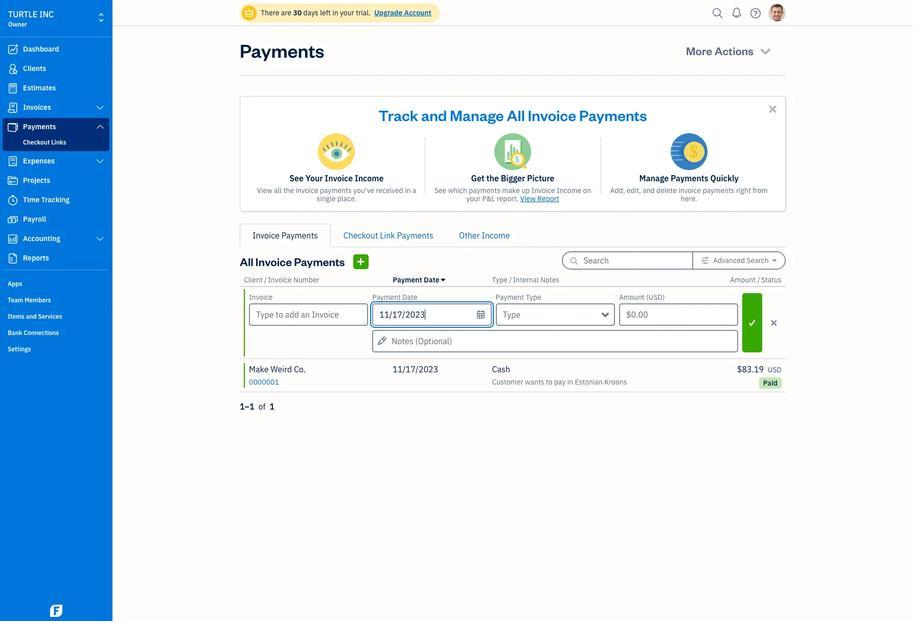 Task type: locate. For each thing, give the bounding box(es) containing it.
payment date down payment date button
[[372, 293, 417, 302]]

1 vertical spatial amount
[[619, 293, 645, 302]]

1 horizontal spatial payments
[[469, 186, 501, 195]]

picture
[[527, 173, 554, 184]]

quickly
[[710, 173, 739, 184]]

your left trial. on the left of the page
[[340, 8, 354, 17]]

settings
[[8, 346, 31, 353]]

received
[[376, 186, 403, 195]]

crown image
[[244, 7, 255, 18]]

payments down quickly
[[703, 186, 735, 195]]

0 horizontal spatial and
[[26, 313, 37, 321]]

invoice inside see which payments make up invoice income on your p&l report.
[[531, 186, 555, 195]]

bank connections
[[8, 329, 59, 337]]

payments down "your" at left top
[[320, 186, 352, 195]]

0 vertical spatial chevron large down image
[[95, 104, 105, 112]]

there
[[261, 8, 279, 17]]

2 payments from the left
[[469, 186, 501, 195]]

payment date left caretdown icon
[[393, 276, 439, 285]]

2 vertical spatial and
[[26, 313, 37, 321]]

type button
[[492, 276, 508, 285]]

view right make at the top right of the page
[[520, 194, 536, 203]]

see for which
[[434, 186, 446, 195]]

2 / from the left
[[509, 276, 512, 285]]

checkout inside main element
[[23, 139, 50, 146]]

1 vertical spatial all
[[240, 255, 253, 269]]

all
[[507, 105, 525, 125], [240, 255, 253, 269]]

amount left (usd)
[[619, 293, 645, 302]]

in inside cash customer wants to pay in estonian kroons
[[567, 378, 573, 387]]

1 horizontal spatial manage
[[639, 173, 669, 184]]

search image
[[710, 5, 726, 21]]

1 vertical spatial chevron large down image
[[95, 123, 105, 131]]

type up payment type
[[492, 276, 508, 285]]

other
[[459, 231, 480, 241]]

report image
[[7, 254, 19, 264]]

1–1 of 1
[[240, 402, 274, 412]]

type inside dropdown button
[[503, 310, 521, 320]]

the right all
[[283, 186, 294, 195]]

your left p&l
[[466, 194, 481, 203]]

settings link
[[3, 342, 109, 357]]

1 vertical spatial income
[[557, 186, 581, 195]]

upgrade account link
[[372, 8, 431, 17]]

1 horizontal spatial the
[[486, 173, 499, 184]]

type for type / internal notes
[[492, 276, 508, 285]]

invoice payments link
[[240, 224, 331, 247]]

client
[[244, 276, 263, 285]]

1 vertical spatial see
[[434, 186, 446, 195]]

manage
[[450, 105, 504, 125], [639, 173, 669, 184]]

1 horizontal spatial income
[[482, 231, 510, 241]]

type down payment type
[[503, 310, 521, 320]]

in for there
[[332, 8, 338, 17]]

Search text field
[[584, 253, 676, 269]]

0 horizontal spatial the
[[283, 186, 294, 195]]

get the bigger picture
[[471, 173, 554, 184]]

chevron large down image up chevron large down icon
[[95, 123, 105, 131]]

all up get the bigger picture
[[507, 105, 525, 125]]

1 vertical spatial the
[[283, 186, 294, 195]]

see left which
[[434, 186, 446, 195]]

2 vertical spatial income
[[482, 231, 510, 241]]

income up you've
[[355, 173, 384, 184]]

2 horizontal spatial income
[[557, 186, 581, 195]]

wants
[[525, 378, 544, 387]]

estimates
[[23, 83, 56, 93]]

and right edit,
[[643, 186, 655, 195]]

and right items
[[26, 313, 37, 321]]

income left on
[[557, 186, 581, 195]]

payments down the get
[[469, 186, 501, 195]]

invoice payments
[[253, 231, 318, 241]]

1 horizontal spatial and
[[421, 105, 447, 125]]

in right 'pay'
[[567, 378, 573, 387]]

0 horizontal spatial amount
[[619, 293, 645, 302]]

chevron large down image for invoices
[[95, 104, 105, 112]]

0 vertical spatial the
[[486, 173, 499, 184]]

1 horizontal spatial checkout
[[343, 231, 378, 241]]

payments inside payments link
[[23, 122, 56, 131]]

/ for status
[[757, 276, 760, 285]]

income
[[355, 173, 384, 184], [557, 186, 581, 195], [482, 231, 510, 241]]

payments
[[240, 38, 324, 62], [579, 105, 647, 125], [23, 122, 56, 131], [671, 173, 709, 184], [281, 231, 318, 241], [397, 231, 433, 241], [294, 255, 345, 269]]

payments
[[320, 186, 352, 195], [469, 186, 501, 195], [703, 186, 735, 195]]

all up client
[[240, 255, 253, 269]]

invoice inside see your invoice income view all the invoice payments you've received in a single place.
[[325, 173, 353, 184]]

payments inside see which payments make up invoice income on your p&l report.
[[469, 186, 501, 195]]

date down payment date button
[[402, 293, 417, 302]]

in
[[332, 8, 338, 17], [405, 186, 411, 195], [567, 378, 573, 387]]

close image
[[767, 103, 779, 115]]

upgrade
[[374, 8, 403, 17]]

Payment date in MM/DD/YYYY format text field
[[372, 304, 492, 326]]

3 / from the left
[[757, 276, 760, 285]]

1 chevron large down image from the top
[[95, 104, 105, 112]]

3 chevron large down image from the top
[[95, 235, 105, 243]]

dashboard image
[[7, 44, 19, 55]]

expenses
[[23, 156, 55, 166]]

payments for add,
[[703, 186, 735, 195]]

and inside "manage payments quickly add, edit, and delete invoice payments right from here."
[[643, 186, 655, 195]]

(usd)
[[646, 293, 665, 302]]

1 vertical spatial type
[[526, 293, 541, 302]]

0 horizontal spatial see
[[290, 173, 304, 184]]

2 vertical spatial type
[[503, 310, 521, 320]]

0 vertical spatial type
[[492, 276, 508, 285]]

type down internal
[[526, 293, 541, 302]]

payments inside "manage payments quickly add, edit, and delete invoice payments right from here."
[[703, 186, 735, 195]]

your
[[340, 8, 354, 17], [466, 194, 481, 203]]

payments inside "manage payments quickly add, edit, and delete invoice payments right from here."
[[671, 173, 709, 184]]

items and services
[[8, 313, 62, 321]]

1 horizontal spatial see
[[434, 186, 446, 195]]

1 invoice from the left
[[296, 186, 318, 195]]

add a new payment image
[[356, 255, 366, 268]]

estimate image
[[7, 83, 19, 94]]

delete
[[656, 186, 677, 195]]

0 vertical spatial your
[[340, 8, 354, 17]]

0 horizontal spatial view
[[257, 186, 272, 195]]

type
[[492, 276, 508, 285], [526, 293, 541, 302], [503, 310, 521, 320]]

internal
[[513, 276, 539, 285]]

track
[[379, 105, 418, 125]]

0 horizontal spatial checkout
[[23, 139, 50, 146]]

checkout
[[23, 139, 50, 146], [343, 231, 378, 241]]

time tracking
[[23, 195, 70, 205]]

cash
[[492, 365, 510, 375]]

0 horizontal spatial income
[[355, 173, 384, 184]]

chevron large down image up payments link
[[95, 104, 105, 112]]

1 / from the left
[[264, 276, 267, 285]]

caretdown image
[[773, 257, 777, 265]]

1 horizontal spatial view
[[520, 194, 536, 203]]

type button
[[496, 304, 615, 326]]

11/17/2023
[[393, 365, 438, 375]]

save image
[[743, 317, 761, 330]]

invoice inside see your invoice income view all the invoice payments you've received in a single place.
[[296, 186, 318, 195]]

bank connections link
[[3, 325, 109, 340]]

1 horizontal spatial /
[[509, 276, 512, 285]]

freshbooks image
[[48, 605, 64, 618]]

in for cash
[[567, 378, 573, 387]]

$83.19 usd paid
[[737, 365, 782, 388]]

0 horizontal spatial in
[[332, 8, 338, 17]]

invoice inside "manage payments quickly add, edit, and delete invoice payments right from here."
[[679, 186, 701, 195]]

payments inside checkout link payments link
[[397, 231, 433, 241]]

view left all
[[257, 186, 272, 195]]

see left "your" at left top
[[290, 173, 304, 184]]

notifications image
[[729, 3, 745, 23]]

make
[[249, 365, 269, 375]]

0 vertical spatial and
[[421, 105, 447, 125]]

other income link
[[446, 224, 523, 247]]

invoice right delete at the top of page
[[679, 186, 701, 195]]

/
[[264, 276, 267, 285], [509, 276, 512, 285], [757, 276, 760, 285]]

cash customer wants to pay in estonian kroons
[[492, 365, 627, 387]]

1 horizontal spatial your
[[466, 194, 481, 203]]

2 chevron large down image from the top
[[95, 123, 105, 131]]

on
[[583, 186, 591, 195]]

0 horizontal spatial /
[[264, 276, 267, 285]]

1 payments from the left
[[320, 186, 352, 195]]

0 vertical spatial in
[[332, 8, 338, 17]]

2 horizontal spatial and
[[643, 186, 655, 195]]

1 vertical spatial date
[[402, 293, 417, 302]]

to
[[546, 378, 552, 387]]

see inside see which payments make up invoice income on your p&l report.
[[434, 186, 446, 195]]

invoice down "your" at left top
[[296, 186, 318, 195]]

1 horizontal spatial invoice
[[679, 186, 701, 195]]

and inside main element
[[26, 313, 37, 321]]

0 vertical spatial checkout
[[23, 139, 50, 146]]

amount button
[[730, 276, 756, 285]]

payment down type button
[[496, 293, 524, 302]]

1 horizontal spatial all
[[507, 105, 525, 125]]

2 horizontal spatial in
[[567, 378, 573, 387]]

2 vertical spatial chevron large down image
[[95, 235, 105, 243]]

2 horizontal spatial payments
[[703, 186, 735, 195]]

tracking
[[41, 195, 70, 205]]

1 horizontal spatial in
[[405, 186, 411, 195]]

and right track
[[421, 105, 447, 125]]

team
[[8, 297, 23, 304]]

chevron large down image for payments
[[95, 123, 105, 131]]

amount for amount / status
[[730, 276, 756, 285]]

invoice
[[528, 105, 576, 125], [325, 173, 353, 184], [531, 186, 555, 195], [253, 231, 280, 241], [256, 255, 292, 269], [268, 276, 292, 285], [249, 293, 273, 302]]

chevrondown image
[[758, 43, 773, 58]]

apps link
[[3, 276, 109, 291]]

items
[[8, 313, 24, 321]]

amount for amount (usd)
[[619, 293, 645, 302]]

0 vertical spatial all
[[507, 105, 525, 125]]

0 vertical spatial amount
[[730, 276, 756, 285]]

1 vertical spatial in
[[405, 186, 411, 195]]

main element
[[0, 0, 138, 622]]

0 horizontal spatial invoice
[[296, 186, 318, 195]]

2 horizontal spatial /
[[757, 276, 760, 285]]

actions
[[715, 43, 754, 58]]

0 vertical spatial see
[[290, 173, 304, 184]]

date
[[424, 276, 439, 285], [402, 293, 417, 302]]

report
[[537, 194, 559, 203]]

1 vertical spatial checkout
[[343, 231, 378, 241]]

date left caretdown icon
[[424, 276, 439, 285]]

get
[[471, 173, 485, 184]]

status
[[761, 276, 782, 285]]

income right other
[[482, 231, 510, 241]]

chevron large down image down the payroll link
[[95, 235, 105, 243]]

timer image
[[7, 195, 19, 206]]

projects link
[[3, 172, 109, 190]]

/ for invoice
[[264, 276, 267, 285]]

1 vertical spatial and
[[643, 186, 655, 195]]

checkout up expenses
[[23, 139, 50, 146]]

0 horizontal spatial payments
[[320, 186, 352, 195]]

1 vertical spatial manage
[[639, 173, 669, 184]]

/ right client
[[264, 276, 267, 285]]

and for services
[[26, 313, 37, 321]]

/ right type button
[[509, 276, 512, 285]]

2 vertical spatial in
[[567, 378, 573, 387]]

payment
[[393, 276, 422, 285], [372, 293, 401, 302], [496, 293, 524, 302]]

0 horizontal spatial manage
[[450, 105, 504, 125]]

/ left status
[[757, 276, 760, 285]]

time
[[23, 195, 39, 205]]

payments inside see your invoice income view all the invoice payments you've received in a single place.
[[320, 186, 352, 195]]

estonian
[[575, 378, 603, 387]]

customer
[[492, 378, 523, 387]]

1 vertical spatial your
[[466, 194, 481, 203]]

clients
[[23, 64, 46, 73]]

the right the get
[[486, 173, 499, 184]]

team members
[[8, 297, 51, 304]]

1 horizontal spatial amount
[[730, 276, 756, 285]]

1 horizontal spatial date
[[424, 276, 439, 285]]

chevron large down image inside accounting link
[[95, 235, 105, 243]]

you've
[[353, 186, 374, 195]]

Amount (USD) text field
[[619, 304, 738, 326]]

accounting
[[23, 234, 60, 243]]

3 payments from the left
[[703, 186, 735, 195]]

amount down advanced search
[[730, 276, 756, 285]]

view
[[257, 186, 272, 195], [520, 194, 536, 203]]

time tracking link
[[3, 191, 109, 210]]

2 invoice from the left
[[679, 186, 701, 195]]

type for type
[[503, 310, 521, 320]]

more actions button
[[677, 38, 782, 63]]

in right left
[[332, 8, 338, 17]]

checkout up add a new payment image
[[343, 231, 378, 241]]

dashboard link
[[3, 40, 109, 59]]

see inside see your invoice income view all the invoice payments you've received in a single place.
[[290, 173, 304, 184]]

in left a
[[405, 186, 411, 195]]

chevron large down image
[[95, 104, 105, 112], [95, 123, 105, 131], [95, 235, 105, 243]]

project image
[[7, 176, 19, 186]]

0 vertical spatial income
[[355, 173, 384, 184]]

income inside see your invoice income view all the invoice payments you've received in a single place.
[[355, 173, 384, 184]]

amount (usd)
[[619, 293, 665, 302]]



Task type: describe. For each thing, give the bounding box(es) containing it.
manage payments quickly add, edit, and delete invoice payments right from here.
[[610, 173, 768, 203]]

in inside see your invoice income view all the invoice payments you've received in a single place.
[[405, 186, 411, 195]]

$83.19
[[737, 365, 764, 375]]

money image
[[7, 215, 19, 225]]

track and manage all invoice payments
[[379, 105, 647, 125]]

trial.
[[356, 8, 371, 17]]

and for manage
[[421, 105, 447, 125]]

advanced
[[713, 256, 745, 265]]

days
[[303, 8, 318, 17]]

checkout links
[[23, 139, 66, 146]]

there are 30 days left in your trial. upgrade account
[[261, 8, 431, 17]]

checkout for checkout links
[[23, 139, 50, 146]]

payroll
[[23, 215, 46, 224]]

a
[[412, 186, 416, 195]]

0000001
[[249, 378, 279, 387]]

place.
[[337, 194, 357, 203]]

all invoice payments
[[240, 255, 345, 269]]

client / invoice number
[[244, 276, 319, 285]]

all
[[274, 186, 282, 195]]

see for your
[[290, 173, 304, 184]]

right
[[736, 186, 751, 195]]

0000001 link
[[249, 377, 279, 387]]

checkout for checkout link payments
[[343, 231, 378, 241]]

chevron large down image
[[95, 157, 105, 166]]

go to help image
[[747, 5, 764, 21]]

clients link
[[3, 60, 109, 78]]

payment date button
[[393, 276, 445, 285]]

p&l
[[482, 194, 495, 203]]

more actions
[[686, 43, 754, 58]]

settings image
[[701, 257, 709, 265]]

advanced search button
[[693, 253, 785, 269]]

owner
[[8, 20, 27, 28]]

report.
[[497, 194, 519, 203]]

paid
[[763, 379, 778, 388]]

chevron large down image for accounting
[[95, 235, 105, 243]]

which
[[448, 186, 467, 195]]

the inside see your invoice income view all the invoice payments you've received in a single place.
[[283, 186, 294, 195]]

payment image
[[7, 122, 19, 132]]

advanced search
[[713, 256, 769, 265]]

1–1
[[240, 402, 254, 412]]

see your invoice income view all the invoice payments you've received in a single place.
[[257, 173, 416, 203]]

projects
[[23, 176, 50, 185]]

kroons
[[604, 378, 627, 387]]

Invoice text field
[[250, 305, 367, 325]]

0 horizontal spatial all
[[240, 255, 253, 269]]

manage inside "manage payments quickly add, edit, and delete invoice payments right from here."
[[639, 173, 669, 184]]

checkout link payments link
[[331, 224, 446, 247]]

0 vertical spatial date
[[424, 276, 439, 285]]

manage payments quickly image
[[671, 133, 707, 170]]

chart image
[[7, 234, 19, 244]]

add,
[[610, 186, 625, 195]]

usd
[[768, 366, 782, 375]]

1 vertical spatial payment date
[[372, 293, 417, 302]]

see your invoice income image
[[318, 133, 355, 170]]

members
[[25, 297, 51, 304]]

turtle inc owner
[[8, 9, 54, 28]]

client image
[[7, 64, 19, 74]]

invoices link
[[3, 99, 109, 117]]

income inside see which payments make up invoice income on your p&l report.
[[557, 186, 581, 195]]

apps
[[8, 280, 22, 288]]

invoice for your
[[296, 186, 318, 195]]

your
[[306, 173, 323, 184]]

/ for internal
[[509, 276, 512, 285]]

link
[[380, 231, 395, 241]]

reports link
[[3, 249, 109, 268]]

reports
[[23, 254, 49, 263]]

invoices
[[23, 103, 51, 112]]

from
[[753, 186, 768, 195]]

left
[[320, 8, 331, 17]]

0 vertical spatial manage
[[450, 105, 504, 125]]

make weird co. 0000001
[[249, 365, 306, 387]]

single
[[317, 194, 336, 203]]

payroll link
[[3, 211, 109, 229]]

edit,
[[627, 186, 641, 195]]

invoice for payments
[[679, 186, 701, 195]]

of
[[258, 402, 266, 412]]

get the bigger picture image
[[494, 133, 531, 170]]

30
[[293, 8, 302, 17]]

payment down payment date button
[[372, 293, 401, 302]]

1
[[270, 402, 274, 412]]

are
[[281, 8, 291, 17]]

payments for income
[[320, 186, 352, 195]]

expenses link
[[3, 152, 109, 171]]

see which payments make up invoice income on your p&l report.
[[434, 186, 591, 203]]

other income
[[459, 231, 510, 241]]

turtle
[[8, 9, 37, 19]]

0 vertical spatial payment date
[[393, 276, 439, 285]]

team members link
[[3, 292, 109, 308]]

notes
[[540, 276, 559, 285]]

caretdown image
[[441, 276, 445, 284]]

co.
[[294, 365, 306, 375]]

up
[[522, 186, 530, 195]]

inc
[[39, 9, 54, 19]]

services
[[38, 313, 62, 321]]

accounting link
[[3, 230, 109, 248]]

items and services link
[[3, 309, 109, 324]]

bank
[[8, 329, 22, 337]]

invoice image
[[7, 103, 19, 113]]

payment left caretdown icon
[[393, 276, 422, 285]]

view report
[[520, 194, 559, 203]]

amount / status
[[730, 276, 782, 285]]

bigger
[[501, 173, 525, 184]]

connections
[[24, 329, 59, 337]]

expense image
[[7, 156, 19, 167]]

cancel image
[[765, 317, 783, 329]]

payments inside "invoice payments" link
[[281, 231, 318, 241]]

view inside see your invoice income view all the invoice payments you've received in a single place.
[[257, 186, 272, 195]]

payments link
[[3, 118, 109, 137]]

type / internal notes
[[492, 276, 559, 285]]

number
[[293, 276, 319, 285]]

Notes (Optional) text field
[[372, 330, 738, 353]]

0 horizontal spatial your
[[340, 8, 354, 17]]

checkout links link
[[5, 137, 107, 149]]

0 horizontal spatial date
[[402, 293, 417, 302]]

your inside see which payments make up invoice income on your p&l report.
[[466, 194, 481, 203]]



Task type: vqa. For each thing, say whether or not it's contained in the screenshot.
Add an Item or Service link
no



